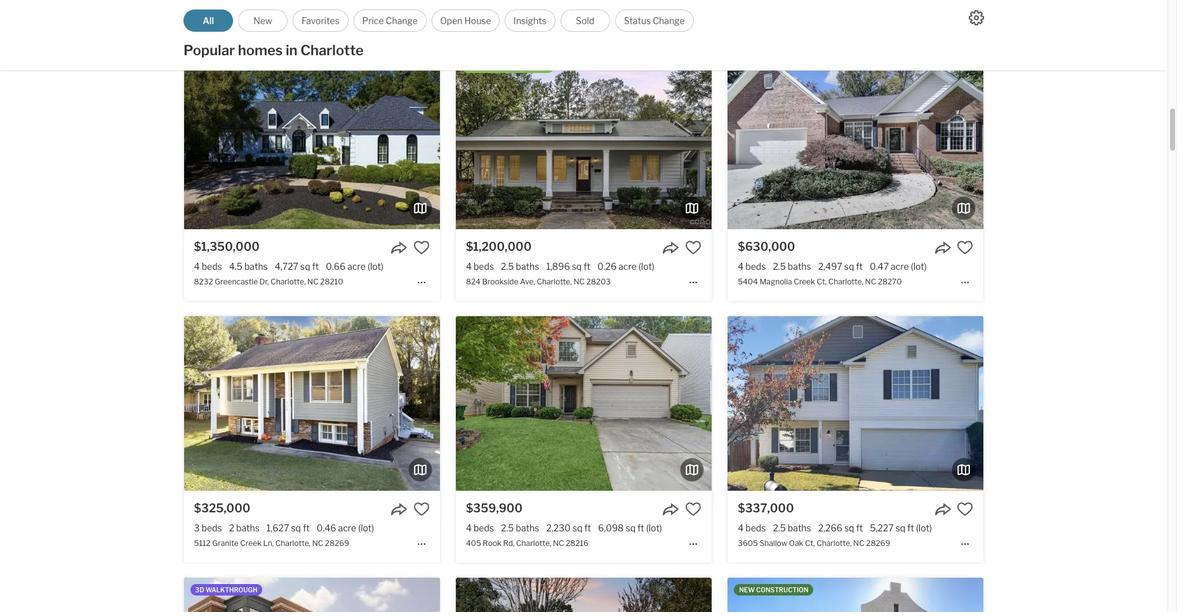Task type: vqa. For each thing, say whether or not it's contained in the screenshot.


Task type: describe. For each thing, give the bounding box(es) containing it.
1 horizontal spatial rd,
[[503, 539, 515, 548]]

$1,350,000
[[194, 240, 260, 254]]

28269 for $325,000
[[325, 539, 349, 548]]

1 photo of 824 brookside ave, charlotte, nc 28203 image from the left
[[200, 55, 456, 229]]

charlotte, down the 1,896
[[537, 277, 572, 287]]

sold
[[576, 15, 595, 26]]

28216
[[566, 539, 589, 548]]

acre for $1,350,000
[[348, 261, 366, 272]]

nc left 28211
[[566, 16, 577, 26]]

1,896 sq ft
[[547, 261, 591, 272]]

Price Change radio
[[354, 10, 427, 32]]

favorites
[[302, 15, 340, 26]]

all
[[203, 15, 214, 26]]

28269 for $337,000
[[867, 539, 891, 548]]

4 for $1,350,000
[[194, 261, 200, 272]]

beds for $630,000
[[746, 261, 766, 272]]

824 brookside ave, charlotte, nc 28203
[[466, 277, 611, 287]]

house
[[465, 15, 491, 26]]

price
[[362, 15, 384, 26]]

5404 magnolia creek ct, charlotte, nc 28270
[[738, 277, 902, 287]]

Status Change radio
[[615, 10, 694, 32]]

2 photo of 5112 granite creek ln, charlotte, nc 28269 image from the left
[[184, 317, 440, 491]]

0.26
[[598, 261, 617, 272]]

3 photo of 8232 greencastle dr, charlotte, nc 28210 image from the left
[[440, 55, 696, 229]]

nc down the 0.46
[[312, 539, 324, 548]]

1 photo of 1911 lombardy cir, charlotte, nc 28203 image from the left
[[472, 578, 728, 612]]

10012
[[194, 16, 216, 26]]

homes
[[238, 42, 283, 58]]

favorite button image for $1,350,000
[[413, 240, 430, 256]]

2 baths
[[229, 522, 260, 533]]

1 photo of 5112 granite creek ln, charlotte, nc 28269 image from the left
[[0, 317, 184, 491]]

shallow
[[760, 539, 788, 548]]

(lot) for $325,000
[[358, 522, 374, 533]]

0.66
[[326, 261, 346, 272]]

10am
[[502, 64, 520, 71]]

popular
[[184, 42, 235, 58]]

6,098
[[598, 522, 624, 533]]

3 photo of 824 brookside ave, charlotte, nc 28203 image from the left
[[712, 55, 968, 229]]

beds for $337,000
[[746, 522, 766, 533]]

ft for $337,000
[[857, 522, 863, 533]]

5404
[[738, 277, 758, 287]]

nc down 2,266 sq ft
[[854, 539, 865, 548]]

3 photo of 7841 seton house ln, charlotte, nc 28277 image from the left
[[712, 578, 968, 612]]

2 photo of 1911 lombardy cir, charlotte, nc 28203 image from the left
[[728, 578, 984, 612]]

All radio
[[184, 10, 233, 32]]

4.5
[[229, 261, 243, 272]]

change for price change
[[386, 15, 418, 26]]

8232
[[194, 277, 213, 287]]

4 for $337,000
[[738, 522, 744, 533]]

Open House radio
[[432, 10, 500, 32]]

4,727
[[275, 261, 299, 272]]

baths for $337,000
[[788, 522, 812, 533]]

nc down 1,896 sq ft at top
[[574, 277, 585, 287]]

2.5 baths for $630,000
[[773, 261, 812, 272]]

charlotte
[[301, 42, 364, 58]]

0.47 acre (lot)
[[870, 261, 927, 272]]

$359,900
[[466, 502, 523, 515]]

2,266
[[819, 522, 843, 533]]

2,497
[[819, 261, 843, 272]]

charlotte, down 2,230
[[516, 539, 552, 548]]

(lot) for $1,200,000
[[639, 261, 655, 272]]

28203
[[587, 277, 611, 287]]

3
[[194, 522, 200, 533]]

creek for $630,000
[[794, 277, 816, 287]]

2.5 baths for $337,000
[[773, 522, 812, 533]]

2,497 sq ft
[[819, 261, 863, 272]]

favorite button image for $359,900
[[685, 501, 702, 517]]

favorite button checkbox for $325,000
[[413, 501, 430, 517]]

2,266 sq ft
[[819, 522, 863, 533]]

28270
[[878, 277, 902, 287]]

charlotte, down '1,627 sq ft'
[[276, 539, 311, 548]]

ft for $1,350,000
[[312, 261, 319, 272]]

4 for $1,200,000
[[466, 261, 472, 272]]

run
[[245, 16, 259, 26]]

walkthrough
[[206, 586, 258, 594]]

popular homes in charlotte
[[184, 42, 364, 58]]

2 photo of 405 rook rd, charlotte, nc 28216 image from the left
[[456, 317, 712, 491]]

2 photo of 626 n graham st #310, charlotte, nc 28202 image from the left
[[184, 578, 440, 612]]

$1,200,000
[[466, 240, 532, 254]]

ln,
[[263, 539, 274, 548]]

$337,000
[[738, 502, 794, 515]]

0 horizontal spatial rd,
[[261, 16, 272, 26]]

405
[[466, 539, 481, 548]]

creek for $325,000
[[240, 539, 262, 548]]

favorite button image for $325,000
[[413, 501, 430, 517]]

status change
[[624, 15, 685, 26]]

2 photo of 7841 seton house ln, charlotte, nc 28277 image from the left
[[456, 578, 712, 612]]

28210
[[320, 277, 343, 287]]

(lot) for $1,350,000
[[368, 261, 384, 272]]

1 photo of 3605 shallow oak ct, charlotte, nc 28269 image from the left
[[472, 317, 728, 491]]

insights
[[514, 15, 547, 26]]

4 for $630,000
[[738, 261, 744, 272]]

brookside
[[482, 277, 519, 287]]

ft right 5,227
[[908, 522, 915, 533]]

sq for $630,000
[[845, 261, 855, 272]]

nc down 0.47
[[866, 277, 877, 287]]

2.5 for $630,000
[[773, 261, 786, 272]]

12pm
[[531, 64, 549, 71]]

0.47
[[870, 261, 889, 272]]

5,227 sq ft (lot)
[[870, 522, 932, 533]]

3 photo of 626 n graham st #310, charlotte, nc 28202 image from the left
[[440, 578, 696, 612]]

favorite button image for $1,200,000
[[685, 240, 702, 256]]

open sat, 10am to 12pm
[[467, 64, 549, 71]]

$325,000
[[194, 502, 251, 515]]

beds for $1,350,000
[[202, 261, 222, 272]]

baths for $1,350,000
[[245, 261, 268, 272]]

New radio
[[238, 10, 288, 32]]

4,727 sq ft
[[275, 261, 319, 272]]

ft for $359,900
[[585, 522, 591, 533]]

1,627 sq ft
[[267, 522, 310, 533]]

3d walkthrough
[[195, 586, 258, 594]]

2.5 baths for $1,200,000
[[501, 261, 540, 272]]

ft for $325,000
[[303, 522, 310, 533]]

Favorites radio
[[293, 10, 349, 32]]

sat,
[[487, 64, 500, 71]]

8232 greencastle dr, charlotte, nc 28210
[[194, 277, 343, 287]]

magnolia
[[760, 277, 793, 287]]



Task type: locate. For each thing, give the bounding box(es) containing it.
1 vertical spatial rd,
[[503, 539, 515, 548]]

creek down the 2 baths
[[240, 539, 262, 548]]

(lot) for $630,000
[[911, 261, 927, 272]]

0 vertical spatial favorite button image
[[957, 240, 974, 256]]

beds for $359,900
[[474, 522, 494, 533]]

charlotte,
[[274, 16, 309, 26], [529, 16, 564, 26], [271, 277, 306, 287], [537, 277, 572, 287], [829, 277, 864, 287], [276, 539, 311, 548], [516, 539, 552, 548], [817, 539, 852, 548]]

beds
[[202, 261, 222, 272], [474, 261, 494, 272], [746, 261, 766, 272], [202, 522, 222, 533], [474, 522, 494, 533], [746, 522, 766, 533]]

paxton
[[218, 16, 243, 26]]

oak
[[789, 539, 804, 548]]

sq
[[300, 261, 310, 272], [572, 261, 582, 272], [845, 261, 855, 272], [291, 522, 301, 533], [573, 522, 583, 533], [626, 522, 636, 533], [845, 522, 855, 533], [896, 522, 906, 533]]

405 rook rd, charlotte, nc 28216
[[466, 539, 589, 548]]

0.66 acre (lot)
[[326, 261, 384, 272]]

favorite button image
[[413, 240, 430, 256], [685, 240, 702, 256], [413, 501, 430, 517], [685, 501, 702, 517]]

28269 down 0.46 acre (lot) at the left of the page
[[325, 539, 349, 548]]

construction
[[757, 586, 809, 594]]

baths up 405 rook rd, charlotte, nc 28216
[[516, 522, 540, 533]]

beds up 3605
[[746, 522, 766, 533]]

28277
[[323, 16, 347, 26]]

4 beds for $359,900
[[466, 522, 494, 533]]

(lot) right 0.26
[[639, 261, 655, 272]]

3605
[[738, 539, 758, 548]]

4 beds for $1,200,000
[[466, 261, 494, 272]]

acre for $630,000
[[891, 261, 909, 272]]

2 28269 from the left
[[867, 539, 891, 548]]

0.46
[[317, 522, 336, 533]]

regency
[[485, 16, 517, 26]]

4 beds for $1,350,000
[[194, 261, 222, 272]]

ft left 0.47
[[856, 261, 863, 272]]

4 beds up "8232"
[[194, 261, 222, 272]]

baths
[[245, 261, 268, 272], [516, 261, 540, 272], [788, 261, 812, 272], [236, 522, 260, 533], [516, 522, 540, 533], [788, 522, 812, 533]]

photo of 626 n graham st #310, charlotte, nc 28202 image
[[0, 578, 184, 612], [184, 578, 440, 612], [440, 578, 696, 612]]

photo of 3605 shallow oak ct, charlotte, nc 28269 image
[[472, 317, 728, 491], [728, 317, 984, 491], [984, 317, 1178, 491]]

4 beds up 5404
[[738, 261, 766, 272]]

3605 shallow oak ct, charlotte, nc 28269
[[738, 539, 891, 548]]

2
[[229, 522, 234, 533]]

to
[[521, 64, 530, 71]]

2,230 sq ft
[[547, 522, 591, 533]]

3d
[[195, 586, 204, 594]]

4 up 824
[[466, 261, 472, 272]]

1 photo of 8232 greencastle dr, charlotte, nc 28210 image from the left
[[0, 55, 184, 229]]

baths for $359,900
[[516, 522, 540, 533]]

ft left 0.66 at the left top of page
[[312, 261, 319, 272]]

favorite button checkbox for $1,200,000
[[685, 240, 702, 256]]

beds up 824
[[474, 261, 494, 272]]

charlotte, down the 2,266
[[817, 539, 852, 548]]

ct, for $337,000
[[805, 539, 815, 548]]

baths up 5404 magnolia creek ct, charlotte, nc 28270
[[788, 261, 812, 272]]

favorite button checkbox for $630,000
[[957, 240, 974, 256]]

favorite button checkbox
[[685, 240, 702, 256], [957, 240, 974, 256], [413, 501, 430, 517]]

1 horizontal spatial favorite button checkbox
[[685, 501, 702, 517]]

(lot)
[[368, 261, 384, 272], [639, 261, 655, 272], [911, 261, 927, 272], [358, 522, 374, 533], [647, 522, 662, 533], [917, 522, 932, 533]]

2.5 baths up oak on the bottom of page
[[773, 522, 812, 533]]

2.5 for $337,000
[[773, 522, 786, 533]]

favorite button image
[[957, 240, 974, 256], [957, 501, 974, 517]]

new construction
[[740, 586, 809, 594]]

2 photo of 5404 magnolia creek ct, charlotte, nc 28270 image from the left
[[728, 55, 984, 229]]

4 beds for $337,000
[[738, 522, 766, 533]]

1 photo of 405 rook rd, charlotte, nc 28216 image from the left
[[200, 317, 456, 491]]

0 horizontal spatial creek
[[240, 539, 262, 548]]

acre
[[348, 261, 366, 272], [619, 261, 637, 272], [891, 261, 909, 272], [338, 522, 356, 533]]

(lot) right 0.47
[[911, 261, 927, 272]]

1 vertical spatial creek
[[240, 539, 262, 548]]

10012 paxton run rd, charlotte, nc 28277
[[194, 16, 347, 26]]

rd,
[[261, 16, 272, 26], [503, 539, 515, 548]]

5,227
[[870, 522, 894, 533]]

creek
[[794, 277, 816, 287], [240, 539, 262, 548]]

dr, right regency
[[518, 16, 528, 26]]

baths right '2'
[[236, 522, 260, 533]]

2 change from the left
[[653, 15, 685, 26]]

sq right the 1,896
[[572, 261, 582, 272]]

2.5 baths
[[501, 261, 540, 272], [773, 261, 812, 272], [501, 522, 540, 533], [773, 522, 812, 533]]

ct, down 2,497
[[817, 277, 827, 287]]

1,627
[[267, 522, 289, 533]]

0 horizontal spatial dr,
[[260, 277, 269, 287]]

nc left 28277
[[311, 16, 322, 26]]

5112
[[194, 539, 211, 548]]

0 horizontal spatial favorite button checkbox
[[413, 501, 430, 517]]

baths up oak on the bottom of page
[[788, 522, 812, 533]]

favorite button image for $337,000
[[957, 501, 974, 517]]

2.5 up shallow at the right bottom of the page
[[773, 522, 786, 533]]

dr, down 4.5 baths
[[260, 277, 269, 287]]

dr, for regency
[[518, 16, 528, 26]]

baths up 8232 greencastle dr, charlotte, nc 28210
[[245, 261, 268, 272]]

1 28269 from the left
[[325, 539, 349, 548]]

photo of 405 rook rd, charlotte, nc 28216 image
[[200, 317, 456, 491], [456, 317, 712, 491], [712, 317, 968, 491]]

3 photo of 1911 lombardy cir, charlotte, nc 28203 image from the left
[[984, 578, 1178, 612]]

2.5 baths up ave,
[[501, 261, 540, 272]]

ct, right oak on the bottom of page
[[805, 539, 815, 548]]

change inside status change option
[[653, 15, 685, 26]]

$630,000
[[738, 240, 796, 254]]

charlotte, right new
[[274, 16, 309, 26]]

ft right 6,098
[[638, 522, 645, 533]]

1 horizontal spatial change
[[653, 15, 685, 26]]

Insights radio
[[505, 10, 556, 32]]

1 change from the left
[[386, 15, 418, 26]]

(lot) right the 0.46
[[358, 522, 374, 533]]

new
[[254, 15, 273, 26]]

1 vertical spatial dr,
[[260, 277, 269, 287]]

new
[[740, 586, 755, 594]]

1 horizontal spatial dr,
[[518, 16, 528, 26]]

824
[[466, 277, 481, 287]]

ft
[[312, 261, 319, 272], [584, 261, 591, 272], [856, 261, 863, 272], [303, 522, 310, 533], [585, 522, 591, 533], [638, 522, 645, 533], [857, 522, 863, 533], [908, 522, 915, 533]]

sq right the 2,266
[[845, 522, 855, 533]]

4 up 5404
[[738, 261, 744, 272]]

sq for $1,200,000
[[572, 261, 582, 272]]

0 vertical spatial rd,
[[261, 16, 272, 26]]

(lot) right 0.66 at the left top of page
[[368, 261, 384, 272]]

3 photo of 5404 magnolia creek ct, charlotte, nc 28270 image from the left
[[984, 55, 1178, 229]]

28269 down 5,227
[[867, 539, 891, 548]]

4
[[194, 261, 200, 272], [466, 261, 472, 272], [738, 261, 744, 272], [466, 522, 472, 533], [738, 522, 744, 533]]

2.5 up magnolia
[[773, 261, 786, 272]]

0 horizontal spatial change
[[386, 15, 418, 26]]

sq for $359,900
[[573, 522, 583, 533]]

0 horizontal spatial favorite button checkbox
[[413, 240, 430, 256]]

acre right 0.66 at the left top of page
[[348, 261, 366, 272]]

change right price
[[386, 15, 418, 26]]

sq right the 1,627
[[291, 522, 301, 533]]

ave,
[[520, 277, 535, 287]]

beds for $1,200,000
[[474, 261, 494, 272]]

dr,
[[518, 16, 528, 26], [260, 277, 269, 287]]

3 photo of 5112 granite creek ln, charlotte, nc 28269 image from the left
[[440, 317, 696, 491]]

sq right '4,727'
[[300, 261, 310, 272]]

4 beds up 824
[[466, 261, 494, 272]]

2.5 up 'rook'
[[501, 522, 514, 533]]

charlotte, left "sold"
[[529, 16, 564, 26]]

nc left "28210"
[[307, 277, 319, 287]]

2.5 baths up 405 rook rd, charlotte, nc 28216
[[501, 522, 540, 533]]

photo of 1911 lombardy cir, charlotte, nc 28203 image
[[472, 578, 728, 612], [728, 578, 984, 612], [984, 578, 1178, 612]]

price change
[[362, 15, 418, 26]]

open
[[467, 64, 486, 71]]

beds up "8232"
[[202, 261, 222, 272]]

3 beds
[[194, 522, 222, 533]]

28211
[[579, 16, 600, 26]]

acre right 0.26
[[619, 261, 637, 272]]

photo of 8232 greencastle dr, charlotte, nc 28210 image
[[0, 55, 184, 229], [184, 55, 440, 229], [440, 55, 696, 229]]

2 favorite button image from the top
[[957, 501, 974, 517]]

sq right 6,098
[[626, 522, 636, 533]]

creek right magnolia
[[794, 277, 816, 287]]

1 photo of 626 n graham st #310, charlotte, nc 28202 image from the left
[[0, 578, 184, 612]]

28269
[[325, 539, 349, 548], [867, 539, 891, 548]]

change
[[386, 15, 418, 26], [653, 15, 685, 26]]

open house
[[440, 15, 491, 26]]

rd, right 'run'
[[261, 16, 272, 26]]

sq for $1,350,000
[[300, 261, 310, 272]]

beds right 3
[[202, 522, 222, 533]]

option group containing all
[[184, 10, 694, 32]]

2 photo of 8232 greencastle dr, charlotte, nc 28210 image from the left
[[184, 55, 440, 229]]

dr, for greencastle
[[260, 277, 269, 287]]

ct,
[[817, 277, 827, 287], [805, 539, 815, 548]]

0 horizontal spatial 28269
[[325, 539, 349, 548]]

4 up 3605
[[738, 522, 744, 533]]

ct, for $630,000
[[817, 277, 827, 287]]

greencastle
[[215, 277, 258, 287]]

4 up "8232"
[[194, 261, 200, 272]]

favorite button checkbox for $337,000
[[957, 501, 974, 517]]

baths for $325,000
[[236, 522, 260, 533]]

3 photo of 405 rook rd, charlotte, nc 28216 image from the left
[[712, 317, 968, 491]]

sq right 2,497
[[845, 261, 855, 272]]

1 horizontal spatial creek
[[794, 277, 816, 287]]

sq for $325,000
[[291, 522, 301, 533]]

2.5 baths up magnolia
[[773, 261, 812, 272]]

2.5 for $359,900
[[501, 522, 514, 533]]

change right "status"
[[653, 15, 685, 26]]

acre right the 0.46
[[338, 522, 356, 533]]

ft up the 28203
[[584, 261, 591, 272]]

1 horizontal spatial ct,
[[817, 277, 827, 287]]

Sold radio
[[561, 10, 610, 32]]

change inside price change option
[[386, 15, 418, 26]]

2 photo of 3605 shallow oak ct, charlotte, nc 28269 image from the left
[[728, 317, 984, 491]]

favorite button checkbox for $359,900
[[685, 501, 702, 517]]

favorite button image for $630,000
[[957, 240, 974, 256]]

1 photo of 5404 magnolia creek ct, charlotte, nc 28270 image from the left
[[472, 55, 728, 229]]

0.46 acre (lot)
[[317, 522, 374, 533]]

1 vertical spatial favorite button image
[[957, 501, 974, 517]]

0 horizontal spatial ct,
[[805, 539, 815, 548]]

1 photo of 7841 seton house ln, charlotte, nc 28277 image from the left
[[200, 578, 456, 612]]

2 horizontal spatial favorite button checkbox
[[957, 501, 974, 517]]

photo of 5404 magnolia creek ct, charlotte, nc 28270 image
[[472, 55, 728, 229], [728, 55, 984, 229], [984, 55, 1178, 229]]

4 for $359,900
[[466, 522, 472, 533]]

3 photo of 3605 shallow oak ct, charlotte, nc 28269 image from the left
[[984, 317, 1178, 491]]

1016
[[466, 16, 484, 26]]

photo of 7841 seton house ln, charlotte, nc 28277 image
[[200, 578, 456, 612], [456, 578, 712, 612], [712, 578, 968, 612]]

2,230
[[547, 522, 571, 533]]

(lot) right 5,227
[[917, 522, 932, 533]]

ft for $630,000
[[856, 261, 863, 272]]

1 horizontal spatial 28269
[[867, 539, 891, 548]]

favorite button checkbox
[[413, 240, 430, 256], [685, 501, 702, 517], [957, 501, 974, 517]]

5112 granite creek ln, charlotte, nc 28269
[[194, 539, 349, 548]]

beds up 5404
[[746, 261, 766, 272]]

2.5 for $1,200,000
[[501, 261, 514, 272]]

1 horizontal spatial favorite button checkbox
[[685, 240, 702, 256]]

2.5 baths for $359,900
[[501, 522, 540, 533]]

0 vertical spatial ct,
[[817, 277, 827, 287]]

sq right 5,227
[[896, 522, 906, 533]]

baths for $630,000
[[788, 261, 812, 272]]

photo of 824 brookside ave, charlotte, nc 28203 image
[[200, 55, 456, 229], [456, 55, 712, 229], [712, 55, 968, 229]]

2.5
[[501, 261, 514, 272], [773, 261, 786, 272], [501, 522, 514, 533], [773, 522, 786, 533]]

4 beds for $630,000
[[738, 261, 766, 272]]

4 up 405
[[466, 522, 472, 533]]

1 favorite button image from the top
[[957, 240, 974, 256]]

rook
[[483, 539, 502, 548]]

4 beds up 3605
[[738, 522, 766, 533]]

acre for $1,200,000
[[619, 261, 637, 272]]

change for status change
[[653, 15, 685, 26]]

nc down 2,230
[[553, 539, 564, 548]]

ft up 28216
[[585, 522, 591, 533]]

0 vertical spatial dr,
[[518, 16, 528, 26]]

ft left 5,227
[[857, 522, 863, 533]]

2 horizontal spatial favorite button checkbox
[[957, 240, 974, 256]]

4 beds up 405
[[466, 522, 494, 533]]

1 vertical spatial ct,
[[805, 539, 815, 548]]

4.5 baths
[[229, 261, 268, 272]]

in
[[286, 42, 298, 58]]

open
[[440, 15, 463, 26]]

0.26 acre (lot)
[[598, 261, 655, 272]]

1016 regency dr, charlotte, nc 28211
[[466, 16, 600, 26]]

photo of 5112 granite creek ln, charlotte, nc 28269 image
[[0, 317, 184, 491], [184, 317, 440, 491], [440, 317, 696, 491]]

status
[[624, 15, 651, 26]]

ft for $1,200,000
[[584, 261, 591, 272]]

nc
[[311, 16, 322, 26], [566, 16, 577, 26], [307, 277, 319, 287], [574, 277, 585, 287], [866, 277, 877, 287], [312, 539, 324, 548], [553, 539, 564, 548], [854, 539, 865, 548]]

favorite button checkbox for $1,350,000
[[413, 240, 430, 256]]

ft left the 0.46
[[303, 522, 310, 533]]

acre up 28270
[[891, 261, 909, 272]]

granite
[[212, 539, 239, 548]]

0 vertical spatial creek
[[794, 277, 816, 287]]

sq up 28216
[[573, 522, 583, 533]]

beds up 'rook'
[[474, 522, 494, 533]]

(lot) right 6,098
[[647, 522, 662, 533]]

charlotte, down '4,727'
[[271, 277, 306, 287]]

charlotte, down 2,497 sq ft
[[829, 277, 864, 287]]

option group
[[184, 10, 694, 32]]

acre for $325,000
[[338, 522, 356, 533]]

6,098 sq ft (lot)
[[598, 522, 662, 533]]

beds for $325,000
[[202, 522, 222, 533]]

2.5 up brookside
[[501, 261, 514, 272]]

rd, right 'rook'
[[503, 539, 515, 548]]

baths for $1,200,000
[[516, 261, 540, 272]]

2 photo of 824 brookside ave, charlotte, nc 28203 image from the left
[[456, 55, 712, 229]]

1,896
[[547, 261, 570, 272]]

baths up ave,
[[516, 261, 540, 272]]

sq for $337,000
[[845, 522, 855, 533]]



